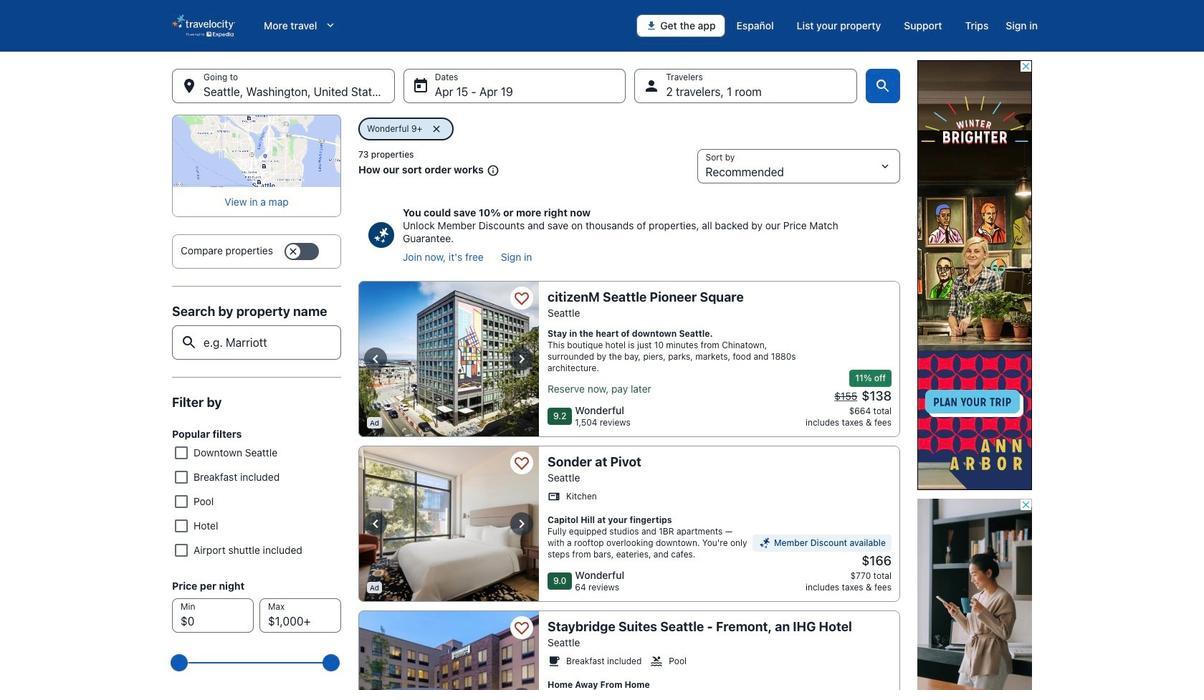 Task type: describe. For each thing, give the bounding box(es) containing it.
search image
[[875, 77, 892, 95]]

0 vertical spatial small image
[[484, 164, 500, 177]]

property amenity image
[[358, 611, 539, 690]]

$1,000 and above, Maximum, Price per night range field
[[181, 647, 333, 679]]

show previous image for citizenm seattle pioneer square image
[[367, 351, 384, 368]]

travelocity logo image
[[172, 14, 235, 37]]

show next image for sonder at pivot image
[[513, 515, 531, 533]]

2 small image from the top
[[548, 655, 561, 668]]

show previous image for sonder at pivot image
[[367, 515, 384, 533]]

$1,000 and above, Maximum, Price per night text field
[[260, 599, 341, 633]]

interior image
[[358, 281, 539, 437]]

2 horizontal spatial small image
[[758, 537, 771, 550]]

static map image image
[[172, 115, 341, 187]]

bbq/picnic area image
[[358, 446, 539, 602]]



Task type: locate. For each thing, give the bounding box(es) containing it.
small image
[[548, 490, 561, 503], [548, 655, 561, 668]]

1 horizontal spatial small image
[[650, 655, 663, 668]]

show next image for citizenm seattle pioneer square image
[[513, 351, 531, 368]]

0 horizontal spatial small image
[[484, 164, 500, 177]]

0 vertical spatial small image
[[548, 490, 561, 503]]

2 vertical spatial small image
[[650, 655, 663, 668]]

list
[[403, 251, 892, 264]]

$0, Minimum, Price per night range field
[[181, 647, 333, 679]]

1 small image from the top
[[548, 490, 561, 503]]

you could save 10% or more right now image
[[368, 222, 394, 248]]

1 vertical spatial small image
[[548, 655, 561, 668]]

$0, Minimum, Price per night text field
[[172, 599, 254, 633]]

small image
[[484, 164, 500, 177], [758, 537, 771, 550], [650, 655, 663, 668]]

download the app button image
[[646, 20, 658, 32]]

1 vertical spatial small image
[[758, 537, 771, 550]]



Task type: vqa. For each thing, say whether or not it's contained in the screenshot.
"main content"
no



